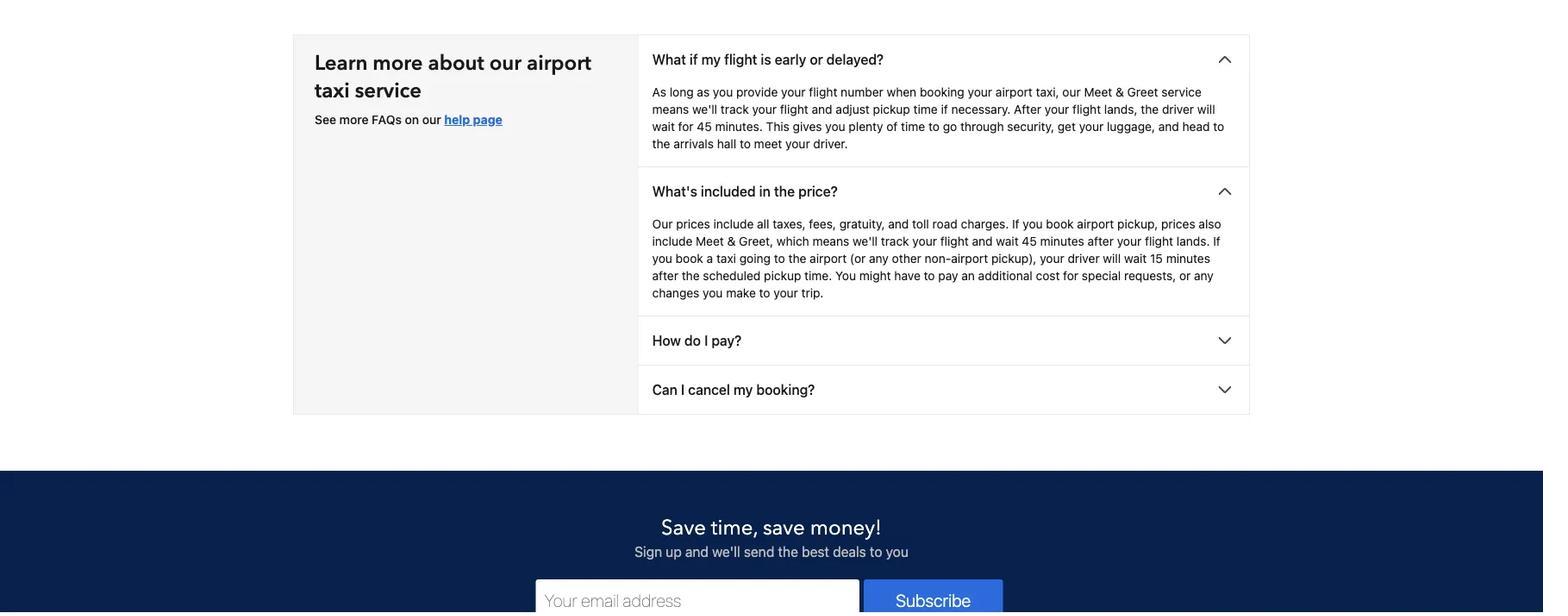 Task type: describe. For each thing, give the bounding box(es) containing it.
if inside as long as you provide your flight number when booking your airport taxi, our meet & greet service means we'll track your flight and adjust pickup time if necessary. after your flight lands, the driver will wait for 45 minutes. this gives you plenty of time to go through security, get your luggage, and head to the arrivals hall to meet your driver.
[[941, 103, 948, 117]]

send
[[744, 544, 775, 561]]

1 horizontal spatial after
[[1088, 235, 1114, 249]]

requests,
[[1124, 269, 1176, 283]]

my inside what if my flight is early or delayed? dropdown button
[[701, 52, 721, 68]]

flight up get
[[1073, 103, 1101, 117]]

learn
[[315, 49, 368, 78]]

as long as you provide your flight number when booking your airport taxi, our meet & greet service means we'll track your flight and adjust pickup time if necessary. after your flight lands, the driver will wait for 45 minutes. this gives you plenty of time to go through security, get your luggage, and head to the arrivals hall to meet your driver.
[[652, 85, 1225, 151]]

pay
[[938, 269, 958, 283]]

when
[[887, 85, 917, 100]]

& inside as long as you provide your flight number when booking your airport taxi, our meet & greet service means we'll track your flight and adjust pickup time if necessary. after your flight lands, the driver will wait for 45 minutes. this gives you plenty of time to go through security, get your luggage, and head to the arrivals hall to meet your driver.
[[1116, 85, 1124, 100]]

save
[[763, 514, 805, 542]]

how
[[652, 333, 681, 349]]

0 horizontal spatial any
[[869, 252, 889, 266]]

airport inside learn more about our airport taxi service see more faqs on our help page
[[527, 49, 591, 78]]

can i cancel my booking? button
[[639, 366, 1249, 414]]

our prices include all taxes, fees, gratuity, and toll road charges. if you book airport pickup, prices also include meet & greet, which means we'll track your flight and wait 45 minutes after your flight lands. if you book a taxi going to the airport (or any other non-airport pickup), your driver will wait 15 minutes after the scheduled pickup time. you might have to pay an additional cost for special requests, or any changes you make to your trip.
[[652, 217, 1221, 301]]

can i cancel my booking?
[[652, 382, 815, 398]]

page
[[473, 113, 503, 127]]

number
[[841, 85, 884, 100]]

to down which
[[774, 252, 785, 266]]

on
[[405, 113, 419, 127]]

will inside our prices include all taxes, fees, gratuity, and toll road charges. if you book airport pickup, prices also include meet & greet, which means we'll track your flight and wait 45 minutes after your flight lands. if you book a taxi going to the airport (or any other non-airport pickup), your driver will wait 15 minutes after the scheduled pickup time. you might have to pay an additional cost for special requests, or any changes you make to your trip.
[[1103, 252, 1121, 266]]

what's included in the price?
[[652, 184, 838, 200]]

means inside our prices include all taxes, fees, gratuity, and toll road charges. if you book airport pickup, prices also include meet & greet, which means we'll track your flight and wait 45 minutes after your flight lands. if you book a taxi going to the airport (or any other non-airport pickup), your driver will wait 15 minutes after the scheduled pickup time. you might have to pay an additional cost for special requests, or any changes you make to your trip.
[[813, 235, 849, 249]]

trip.
[[802, 286, 824, 301]]

an
[[962, 269, 975, 283]]

plenty
[[849, 120, 883, 134]]

might
[[859, 269, 891, 283]]

save
[[661, 514, 706, 542]]

lands,
[[1104, 103, 1138, 117]]

how do i pay? button
[[639, 317, 1249, 365]]

(or
[[850, 252, 866, 266]]

provide
[[736, 85, 778, 100]]

means inside as long as you provide your flight number when booking your airport taxi, our meet & greet service means we'll track your flight and adjust pickup time if necessary. after your flight lands, the driver will wait for 45 minutes. this gives you plenty of time to go through security, get your luggage, and head to the arrivals hall to meet your driver.
[[652, 103, 689, 117]]

0 horizontal spatial more
[[339, 113, 369, 127]]

our
[[652, 217, 673, 232]]

through
[[960, 120, 1004, 134]]

what's
[[652, 184, 697, 200]]

save time, save money! sign up and we'll send the best deals to you
[[635, 514, 909, 561]]

airport inside as long as you provide your flight number when booking your airport taxi, our meet & greet service means we'll track your flight and adjust pickup time if necessary. after your flight lands, the driver will wait for 45 minutes. this gives you plenty of time to go through security, get your luggage, and head to the arrivals hall to meet your driver.
[[996, 85, 1033, 100]]

go
[[943, 120, 957, 134]]

delayed?
[[827, 52, 884, 68]]

the up changes
[[682, 269, 700, 283]]

1 vertical spatial minutes
[[1166, 252, 1210, 266]]

to left go
[[929, 120, 940, 134]]

what if my flight is early or delayed? element
[[639, 84, 1249, 167]]

time,
[[711, 514, 758, 542]]

you up "driver."
[[825, 120, 845, 134]]

road
[[933, 217, 958, 232]]

1 horizontal spatial wait
[[996, 235, 1019, 249]]

what
[[652, 52, 686, 68]]

greet,
[[739, 235, 773, 249]]

and inside save time, save money! sign up and we'll send the best deals to you
[[685, 544, 709, 561]]

pay?
[[712, 333, 742, 349]]

driver inside as long as you provide your flight number when booking your airport taxi, our meet & greet service means we'll track your flight and adjust pickup time if necessary. after your flight lands, the driver will wait for 45 minutes. this gives you plenty of time to go through security, get your luggage, and head to the arrivals hall to meet your driver.
[[1162, 103, 1194, 117]]

1 horizontal spatial our
[[489, 49, 522, 78]]

as
[[652, 85, 666, 100]]

learn more about our airport taxi service see more faqs on our help page
[[315, 49, 591, 127]]

long
[[670, 85, 694, 100]]

the down which
[[789, 252, 806, 266]]

you right as
[[713, 85, 733, 100]]

gives
[[793, 120, 822, 134]]

meet inside our prices include all taxes, fees, gratuity, and toll road charges. if you book airport pickup, prices also include meet & greet, which means we'll track your flight and wait 45 minutes after your flight lands. if you book a taxi going to the airport (or any other non-airport pickup), your driver will wait 15 minutes after the scheduled pickup time. you might have to pay an additional cost for special requests, or any changes you make to your trip.
[[696, 235, 724, 249]]

special
[[1082, 269, 1121, 283]]

what's included in the price? button
[[639, 168, 1249, 216]]

1 horizontal spatial more
[[373, 49, 423, 78]]

1 vertical spatial after
[[652, 269, 679, 283]]

get
[[1058, 120, 1076, 134]]

driver.
[[813, 137, 848, 151]]

to right make
[[759, 286, 770, 301]]

non-
[[925, 252, 951, 266]]

0 vertical spatial include
[[714, 217, 754, 232]]

pickup inside our prices include all taxes, fees, gratuity, and toll road charges. if you book airport pickup, prices also include meet & greet, which means we'll track your flight and wait 45 minutes after your flight lands. if you book a taxi going to the airport (or any other non-airport pickup), your driver will wait 15 minutes after the scheduled pickup time. you might have to pay an additional cost for special requests, or any changes you make to your trip.
[[764, 269, 801, 283]]

your down gives
[[786, 137, 810, 151]]

have
[[894, 269, 921, 283]]

hall
[[717, 137, 736, 151]]

make
[[726, 286, 756, 301]]

pickup),
[[992, 252, 1037, 266]]

best
[[802, 544, 829, 561]]

do
[[685, 333, 701, 349]]

security,
[[1007, 120, 1054, 134]]

head
[[1183, 120, 1210, 134]]

up
[[666, 544, 682, 561]]

service inside learn more about our airport taxi service see more faqs on our help page
[[355, 77, 422, 105]]

help page link
[[444, 113, 503, 127]]

minutes.
[[715, 120, 763, 134]]

your down early
[[781, 85, 806, 100]]

arrivals
[[674, 137, 714, 151]]

going
[[740, 252, 771, 266]]

this
[[766, 120, 790, 134]]

track inside as long as you provide your flight number when booking your airport taxi, our meet & greet service means we'll track your flight and adjust pickup time if necessary. after your flight lands, the driver will wait for 45 minutes. this gives you plenty of time to go through security, get your luggage, and head to the arrivals hall to meet your driver.
[[721, 103, 749, 117]]

early
[[775, 52, 806, 68]]

our inside as long as you provide your flight number when booking your airport taxi, our meet & greet service means we'll track your flight and adjust pickup time if necessary. after your flight lands, the driver will wait for 45 minutes. this gives you plenty of time to go through security, get your luggage, and head to the arrivals hall to meet your driver.
[[1063, 85, 1081, 100]]

to left pay
[[924, 269, 935, 283]]

your down the taxi,
[[1045, 103, 1069, 117]]

your down provide
[[752, 103, 777, 117]]

and down charges.
[[972, 235, 993, 249]]

also
[[1199, 217, 1221, 232]]

meet
[[754, 137, 782, 151]]

0 vertical spatial time
[[914, 103, 938, 117]]

1 vertical spatial if
[[1213, 235, 1221, 249]]

which
[[777, 235, 809, 249]]

the down greet on the top right
[[1141, 103, 1159, 117]]

and left toll
[[888, 217, 909, 232]]

and left head
[[1159, 120, 1179, 134]]

flight up adjust at the top right of page
[[809, 85, 838, 100]]

charges.
[[961, 217, 1009, 232]]

we'll inside save time, save money! sign up and we'll send the best deals to you
[[712, 544, 740, 561]]

as
[[697, 85, 710, 100]]

to down minutes.
[[740, 137, 751, 151]]

2 prices from the left
[[1161, 217, 1196, 232]]

faqs
[[372, 113, 402, 127]]

0 horizontal spatial minutes
[[1040, 235, 1085, 249]]

taxi,
[[1036, 85, 1059, 100]]

flight down road
[[940, 235, 969, 249]]

the inside save time, save money! sign up and we'll send the best deals to you
[[778, 544, 798, 561]]



Task type: vqa. For each thing, say whether or not it's contained in the screenshot.
leftmost after
yes



Task type: locate. For each thing, give the bounding box(es) containing it.
included
[[701, 184, 756, 200]]

sign
[[635, 544, 662, 561]]

1 horizontal spatial will
[[1198, 103, 1215, 117]]

if right charges.
[[1012, 217, 1020, 232]]

your down pickup,
[[1117, 235, 1142, 249]]

15
[[1150, 252, 1163, 266]]

for inside our prices include all taxes, fees, gratuity, and toll road charges. if you book airport pickup, prices also include meet & greet, which means we'll track your flight and wait 45 minutes after your flight lands. if you book a taxi going to the airport (or any other non-airport pickup), your driver will wait 15 minutes after the scheduled pickup time. you might have to pay an additional cost for special requests, or any changes you make to your trip.
[[1063, 269, 1079, 283]]

0 vertical spatial means
[[652, 103, 689, 117]]

if
[[1012, 217, 1020, 232], [1213, 235, 1221, 249]]

after
[[1088, 235, 1114, 249], [652, 269, 679, 283]]

45 inside as long as you provide your flight number when booking your airport taxi, our meet & greet service means we'll track your flight and adjust pickup time if necessary. after your flight lands, the driver will wait for 45 minutes. this gives you plenty of time to go through security, get your luggage, and head to the arrivals hall to meet your driver.
[[697, 120, 712, 134]]

and right up
[[685, 544, 709, 561]]

0 horizontal spatial i
[[681, 382, 685, 398]]

and
[[812, 103, 833, 117], [1159, 120, 1179, 134], [888, 217, 909, 232], [972, 235, 993, 249], [685, 544, 709, 561]]

1 horizontal spatial for
[[1063, 269, 1079, 283]]

deals
[[833, 544, 866, 561]]

airport
[[527, 49, 591, 78], [996, 85, 1033, 100], [1077, 217, 1114, 232], [810, 252, 847, 266], [951, 252, 988, 266]]

booking
[[920, 85, 965, 100]]

1 vertical spatial our
[[1063, 85, 1081, 100]]

time
[[914, 103, 938, 117], [901, 120, 925, 134]]

2 horizontal spatial wait
[[1124, 252, 1147, 266]]

for up the arrivals at the top left of page
[[678, 120, 694, 134]]

i inside dropdown button
[[681, 382, 685, 398]]

cost
[[1036, 269, 1060, 283]]

1 vertical spatial my
[[734, 382, 753, 398]]

0 horizontal spatial our
[[422, 113, 441, 127]]

1 horizontal spatial any
[[1194, 269, 1214, 283]]

1 vertical spatial more
[[339, 113, 369, 127]]

cancel
[[688, 382, 730, 398]]

meet up lands,
[[1084, 85, 1112, 100]]

1 vertical spatial will
[[1103, 252, 1121, 266]]

adjust
[[836, 103, 870, 117]]

1 horizontal spatial taxi
[[716, 252, 736, 266]]

after up changes
[[652, 269, 679, 283]]

you right deals
[[886, 544, 909, 561]]

time.
[[805, 269, 832, 283]]

driver up head
[[1162, 103, 1194, 117]]

flight left "is"
[[724, 52, 757, 68]]

if inside what if my flight is early or delayed? dropdown button
[[690, 52, 698, 68]]

1 vertical spatial or
[[1179, 269, 1191, 283]]

1 horizontal spatial &
[[1116, 85, 1124, 100]]

1 prices from the left
[[676, 217, 710, 232]]

if down the "also" on the top
[[1213, 235, 1221, 249]]

i
[[704, 333, 708, 349], [681, 382, 685, 398]]

to inside save time, save money! sign up and we'll send the best deals to you
[[870, 544, 882, 561]]

what's included in the price? element
[[639, 216, 1249, 316]]

your right get
[[1079, 120, 1104, 134]]

our right about
[[489, 49, 522, 78]]

0 horizontal spatial &
[[727, 235, 736, 249]]

0 vertical spatial will
[[1198, 103, 1215, 117]]

1 horizontal spatial 45
[[1022, 235, 1037, 249]]

0 vertical spatial driver
[[1162, 103, 1194, 117]]

prices up the lands.
[[1161, 217, 1196, 232]]

your up cost
[[1040, 252, 1065, 266]]

& left greet,
[[727, 235, 736, 249]]

help
[[444, 113, 470, 127]]

to
[[929, 120, 940, 134], [1213, 120, 1225, 134], [740, 137, 751, 151], [774, 252, 785, 266], [924, 269, 935, 283], [759, 286, 770, 301], [870, 544, 882, 561]]

what if my flight is early or delayed?
[[652, 52, 884, 68]]

0 horizontal spatial wait
[[652, 120, 675, 134]]

we'll down gratuity,
[[853, 235, 878, 249]]

or
[[810, 52, 823, 68], [1179, 269, 1191, 283]]

1 vertical spatial any
[[1194, 269, 1214, 283]]

means down long
[[652, 103, 689, 117]]

more right the learn
[[373, 49, 423, 78]]

&
[[1116, 85, 1124, 100], [727, 235, 736, 249]]

pickup inside as long as you provide your flight number when booking your airport taxi, our meet & greet service means we'll track your flight and adjust pickup time if necessary. after your flight lands, the driver will wait for 45 minutes. this gives you plenty of time to go through security, get your luggage, and head to the arrivals hall to meet your driver.
[[873, 103, 910, 117]]

0 horizontal spatial will
[[1103, 252, 1121, 266]]

is
[[761, 52, 771, 68]]

0 horizontal spatial if
[[690, 52, 698, 68]]

2 vertical spatial we'll
[[712, 544, 740, 561]]

more right see on the top of page
[[339, 113, 369, 127]]

you
[[713, 85, 733, 100], [825, 120, 845, 134], [1023, 217, 1043, 232], [652, 252, 672, 266], [703, 286, 723, 301], [886, 544, 909, 561]]

meet up a
[[696, 235, 724, 249]]

i right 'can'
[[681, 382, 685, 398]]

book up cost
[[1046, 217, 1074, 232]]

booking?
[[756, 382, 815, 398]]

include up greet,
[[714, 217, 754, 232]]

1 horizontal spatial meet
[[1084, 85, 1112, 100]]

after
[[1014, 103, 1042, 117]]

wait up the arrivals at the top left of page
[[652, 120, 675, 134]]

a
[[707, 252, 713, 266]]

or right early
[[810, 52, 823, 68]]

0 horizontal spatial book
[[676, 252, 703, 266]]

more
[[373, 49, 423, 78], [339, 113, 369, 127]]

1 horizontal spatial my
[[734, 382, 753, 398]]

1 vertical spatial book
[[676, 252, 703, 266]]

0 horizontal spatial means
[[652, 103, 689, 117]]

you up pickup),
[[1023, 217, 1043, 232]]

Your email address email field
[[536, 580, 860, 613]]

will inside as long as you provide your flight number when booking your airport taxi, our meet & greet service means we'll track your flight and adjust pickup time if necessary. after your flight lands, the driver will wait for 45 minutes. this gives you plenty of time to go through security, get your luggage, and head to the arrivals hall to meet your driver.
[[1198, 103, 1215, 117]]

your left trip.
[[774, 286, 798, 301]]

meet
[[1084, 85, 1112, 100], [696, 235, 724, 249]]

we'll inside as long as you provide your flight number when booking your airport taxi, our meet & greet service means we'll track your flight and adjust pickup time if necessary. after your flight lands, the driver will wait for 45 minutes. this gives you plenty of time to go through security, get your luggage, and head to the arrivals hall to meet your driver.
[[692, 103, 717, 117]]

in
[[759, 184, 771, 200]]

track inside our prices include all taxes, fees, gratuity, and toll road charges. if you book airport pickup, prices also include meet & greet, which means we'll track your flight and wait 45 minutes after your flight lands. if you book a taxi going to the airport (or any other non-airport pickup), your driver will wait 15 minutes after the scheduled pickup time. you might have to pay an additional cost for special requests, or any changes you make to your trip.
[[881, 235, 909, 249]]

45
[[697, 120, 712, 134], [1022, 235, 1037, 249]]

what if my flight is early or delayed? button
[[639, 36, 1249, 84]]

0 vertical spatial my
[[701, 52, 721, 68]]

1 horizontal spatial i
[[704, 333, 708, 349]]

my right the cancel
[[734, 382, 753, 398]]

driver inside our prices include all taxes, fees, gratuity, and toll road charges. if you book airport pickup, prices also include meet & greet, which means we'll track your flight and wait 45 minutes after your flight lands. if you book a taxi going to the airport (or any other non-airport pickup), your driver will wait 15 minutes after the scheduled pickup time. you might have to pay an additional cost for special requests, or any changes you make to your trip.
[[1068, 252, 1100, 266]]

1 horizontal spatial book
[[1046, 217, 1074, 232]]

my
[[701, 52, 721, 68], [734, 382, 753, 398]]

money!
[[810, 514, 882, 542]]

to right deals
[[870, 544, 882, 561]]

2 vertical spatial our
[[422, 113, 441, 127]]

0 vertical spatial &
[[1116, 85, 1124, 100]]

1 horizontal spatial pickup
[[873, 103, 910, 117]]

0 horizontal spatial after
[[652, 269, 679, 283]]

or inside our prices include all taxes, fees, gratuity, and toll road charges. if you book airport pickup, prices also include meet & greet, which means we'll track your flight and wait 45 minutes after your flight lands. if you book a taxi going to the airport (or any other non-airport pickup), your driver will wait 15 minutes after the scheduled pickup time. you might have to pay an additional cost for special requests, or any changes you make to your trip.
[[1179, 269, 1191, 283]]

wait
[[652, 120, 675, 134], [996, 235, 1019, 249], [1124, 252, 1147, 266]]

about
[[428, 49, 484, 78]]

0 vertical spatial our
[[489, 49, 522, 78]]

0 vertical spatial meet
[[1084, 85, 1112, 100]]

we'll down as
[[692, 103, 717, 117]]

taxi up see on the top of page
[[315, 77, 350, 105]]

0 vertical spatial for
[[678, 120, 694, 134]]

i right do
[[704, 333, 708, 349]]

our
[[489, 49, 522, 78], [1063, 85, 1081, 100], [422, 113, 441, 127]]

1 horizontal spatial track
[[881, 235, 909, 249]]

wait left 15
[[1124, 252, 1147, 266]]

my inside the can i cancel my booking? dropdown button
[[734, 382, 753, 398]]

or inside dropdown button
[[810, 52, 823, 68]]

flight up gives
[[780, 103, 809, 117]]

0 horizontal spatial prices
[[676, 217, 710, 232]]

1 horizontal spatial if
[[1213, 235, 1221, 249]]

1 horizontal spatial driver
[[1162, 103, 1194, 117]]

0 horizontal spatial meet
[[696, 235, 724, 249]]

0 vertical spatial if
[[690, 52, 698, 68]]

1 vertical spatial driver
[[1068, 252, 1100, 266]]

1 vertical spatial wait
[[996, 235, 1019, 249]]

wait up pickup),
[[996, 235, 1019, 249]]

wait inside as long as you provide your flight number when booking your airport taxi, our meet & greet service means we'll track your flight and adjust pickup time if necessary. after your flight lands, the driver will wait for 45 minutes. this gives you plenty of time to go through security, get your luggage, and head to the arrivals hall to meet your driver.
[[652, 120, 675, 134]]

taxi inside our prices include all taxes, fees, gratuity, and toll road charges. if you book airport pickup, prices also include meet & greet, which means we'll track your flight and wait 45 minutes after your flight lands. if you book a taxi going to the airport (or any other non-airport pickup), your driver will wait 15 minutes after the scheduled pickup time. you might have to pay an additional cost for special requests, or any changes you make to your trip.
[[716, 252, 736, 266]]

time right of
[[901, 120, 925, 134]]

0 vertical spatial minutes
[[1040, 235, 1085, 249]]

for inside as long as you provide your flight number when booking your airport taxi, our meet & greet service means we'll track your flight and adjust pickup time if necessary. after your flight lands, the driver will wait for 45 minutes. this gives you plenty of time to go through security, get your luggage, and head to the arrivals hall to meet your driver.
[[678, 120, 694, 134]]

service inside as long as you provide your flight number when booking your airport taxi, our meet & greet service means we'll track your flight and adjust pickup time if necessary. after your flight lands, the driver will wait for 45 minutes. this gives you plenty of time to go through security, get your luggage, and head to the arrivals hall to meet your driver.
[[1162, 85, 1202, 100]]

any down the lands.
[[1194, 269, 1214, 283]]

service up head
[[1162, 85, 1202, 100]]

0 horizontal spatial my
[[701, 52, 721, 68]]

0 vertical spatial we'll
[[692, 103, 717, 117]]

taxi right a
[[716, 252, 736, 266]]

means down fees,
[[813, 235, 849, 249]]

0 horizontal spatial or
[[810, 52, 823, 68]]

& inside our prices include all taxes, fees, gratuity, and toll road charges. if you book airport pickup, prices also include meet & greet, which means we'll track your flight and wait 45 minutes after your flight lands. if you book a taxi going to the airport (or any other non-airport pickup), your driver will wait 15 minutes after the scheduled pickup time. you might have to pay an additional cost for special requests, or any changes you make to your trip.
[[727, 235, 736, 249]]

0 vertical spatial if
[[1012, 217, 1020, 232]]

0 vertical spatial track
[[721, 103, 749, 117]]

0 horizontal spatial taxi
[[315, 77, 350, 105]]

pickup down going
[[764, 269, 801, 283]]

track up minutes.
[[721, 103, 749, 117]]

your
[[781, 85, 806, 100], [968, 85, 992, 100], [752, 103, 777, 117], [1045, 103, 1069, 117], [1079, 120, 1104, 134], [786, 137, 810, 151], [913, 235, 937, 249], [1117, 235, 1142, 249], [1040, 252, 1065, 266], [774, 286, 798, 301]]

pickup,
[[1118, 217, 1158, 232]]

luggage,
[[1107, 120, 1155, 134]]

scheduled
[[703, 269, 761, 283]]

i inside dropdown button
[[704, 333, 708, 349]]

taxi inside learn more about our airport taxi service see more faqs on our help page
[[315, 77, 350, 105]]

changes
[[652, 286, 700, 301]]

taxes,
[[773, 217, 806, 232]]

1 horizontal spatial minutes
[[1166, 252, 1210, 266]]

1 horizontal spatial prices
[[1161, 217, 1196, 232]]

minutes
[[1040, 235, 1085, 249], [1166, 252, 1210, 266]]

will
[[1198, 103, 1215, 117], [1103, 252, 1121, 266]]

1 vertical spatial for
[[1063, 269, 1079, 283]]

additional
[[978, 269, 1033, 283]]

1 vertical spatial i
[[681, 382, 685, 398]]

0 horizontal spatial include
[[652, 235, 693, 249]]

45 up pickup),
[[1022, 235, 1037, 249]]

0 horizontal spatial pickup
[[764, 269, 801, 283]]

you
[[836, 269, 856, 283]]

we'll
[[692, 103, 717, 117], [853, 235, 878, 249], [712, 544, 740, 561]]

if right what
[[690, 52, 698, 68]]

1 vertical spatial include
[[652, 235, 693, 249]]

our right the on
[[422, 113, 441, 127]]

will up special
[[1103, 252, 1121, 266]]

1 horizontal spatial if
[[941, 103, 948, 117]]

we'll inside our prices include all taxes, fees, gratuity, and toll road charges. if you book airport pickup, prices also include meet & greet, which means we'll track your flight and wait 45 minutes after your flight lands. if you book a taxi going to the airport (or any other non-airport pickup), your driver will wait 15 minutes after the scheduled pickup time. you might have to pay an additional cost for special requests, or any changes you make to your trip.
[[853, 235, 878, 249]]

minutes up cost
[[1040, 235, 1085, 249]]

lands.
[[1177, 235, 1210, 249]]

necessary.
[[951, 103, 1011, 117]]

0 horizontal spatial 45
[[697, 120, 712, 134]]

driver up special
[[1068, 252, 1100, 266]]

book left a
[[676, 252, 703, 266]]

other
[[892, 252, 922, 266]]

after up special
[[1088, 235, 1114, 249]]

1 vertical spatial if
[[941, 103, 948, 117]]

will up head
[[1198, 103, 1215, 117]]

2 vertical spatial wait
[[1124, 252, 1147, 266]]

1 horizontal spatial include
[[714, 217, 754, 232]]

0 horizontal spatial driver
[[1068, 252, 1100, 266]]

0 vertical spatial pickup
[[873, 103, 910, 117]]

if down booking
[[941, 103, 948, 117]]

to right head
[[1213, 120, 1225, 134]]

0 horizontal spatial service
[[355, 77, 422, 105]]

1 vertical spatial meet
[[696, 235, 724, 249]]

1 horizontal spatial or
[[1179, 269, 1191, 283]]

0 vertical spatial book
[[1046, 217, 1074, 232]]

the left the arrivals at the top left of page
[[652, 137, 670, 151]]

any up might
[[869, 252, 889, 266]]

price?
[[799, 184, 838, 200]]

the inside what's included in the price? dropdown button
[[774, 184, 795, 200]]

toll
[[912, 217, 929, 232]]

0 vertical spatial any
[[869, 252, 889, 266]]

taxi
[[315, 77, 350, 105], [716, 252, 736, 266]]

for right cost
[[1063, 269, 1079, 283]]

0 vertical spatial wait
[[652, 120, 675, 134]]

0 vertical spatial i
[[704, 333, 708, 349]]

include down our
[[652, 235, 693, 249]]

45 up the arrivals at the top left of page
[[697, 120, 712, 134]]

the right in
[[774, 184, 795, 200]]

1 vertical spatial means
[[813, 235, 849, 249]]

service up faqs
[[355, 77, 422, 105]]

pickup up of
[[873, 103, 910, 117]]

meet inside as long as you provide your flight number when booking your airport taxi, our meet & greet service means we'll track your flight and adjust pickup time if necessary. after your flight lands, the driver will wait for 45 minutes. this gives you plenty of time to go through security, get your luggage, and head to the arrivals hall to meet your driver.
[[1084, 85, 1112, 100]]

0 vertical spatial or
[[810, 52, 823, 68]]

1 vertical spatial track
[[881, 235, 909, 249]]

or right requests, in the top right of the page
[[1179, 269, 1191, 283]]

time down booking
[[914, 103, 938, 117]]

1 vertical spatial we'll
[[853, 235, 878, 249]]

subscribe button
[[864, 580, 1003, 613]]

see
[[315, 113, 336, 127]]

my up as
[[701, 52, 721, 68]]

45 inside our prices include all taxes, fees, gratuity, and toll road charges. if you book airport pickup, prices also include meet & greet, which means we'll track your flight and wait 45 minutes after your flight lands. if you book a taxi going to the airport (or any other non-airport pickup), your driver will wait 15 minutes after the scheduled pickup time. you might have to pay an additional cost for special requests, or any changes you make to your trip.
[[1022, 235, 1037, 249]]

1 vertical spatial taxi
[[716, 252, 736, 266]]

you down scheduled
[[703, 286, 723, 301]]

track up other
[[881, 235, 909, 249]]

prices
[[676, 217, 710, 232], [1161, 217, 1196, 232]]

we'll down time,
[[712, 544, 740, 561]]

1 vertical spatial &
[[727, 235, 736, 249]]

include
[[714, 217, 754, 232], [652, 235, 693, 249]]

subscribe
[[896, 590, 971, 611]]

1 vertical spatial 45
[[1022, 235, 1037, 249]]

you down our
[[652, 252, 672, 266]]

fees,
[[809, 217, 836, 232]]

minutes down the lands.
[[1166, 252, 1210, 266]]

greet
[[1127, 85, 1158, 100]]

flight up 15
[[1145, 235, 1174, 249]]

the down save
[[778, 544, 798, 561]]

and up gives
[[812, 103, 833, 117]]

0 vertical spatial taxi
[[315, 77, 350, 105]]

flight inside what if my flight is early or delayed? dropdown button
[[724, 52, 757, 68]]

your up necessary.
[[968, 85, 992, 100]]

your down toll
[[913, 235, 937, 249]]

0 horizontal spatial for
[[678, 120, 694, 134]]

0 horizontal spatial if
[[1012, 217, 1020, 232]]

flight
[[724, 52, 757, 68], [809, 85, 838, 100], [780, 103, 809, 117], [1073, 103, 1101, 117], [940, 235, 969, 249], [1145, 235, 1174, 249]]

& up lands,
[[1116, 85, 1124, 100]]

pickup
[[873, 103, 910, 117], [764, 269, 801, 283]]

1 vertical spatial time
[[901, 120, 925, 134]]

our right the taxi,
[[1063, 85, 1081, 100]]

you inside save time, save money! sign up and we'll send the best deals to you
[[886, 544, 909, 561]]

1 horizontal spatial means
[[813, 235, 849, 249]]

0 horizontal spatial track
[[721, 103, 749, 117]]

2 horizontal spatial our
[[1063, 85, 1081, 100]]

0 vertical spatial more
[[373, 49, 423, 78]]

of
[[887, 120, 898, 134]]

how do i pay?
[[652, 333, 742, 349]]

can
[[652, 382, 678, 398]]

prices right our
[[676, 217, 710, 232]]



